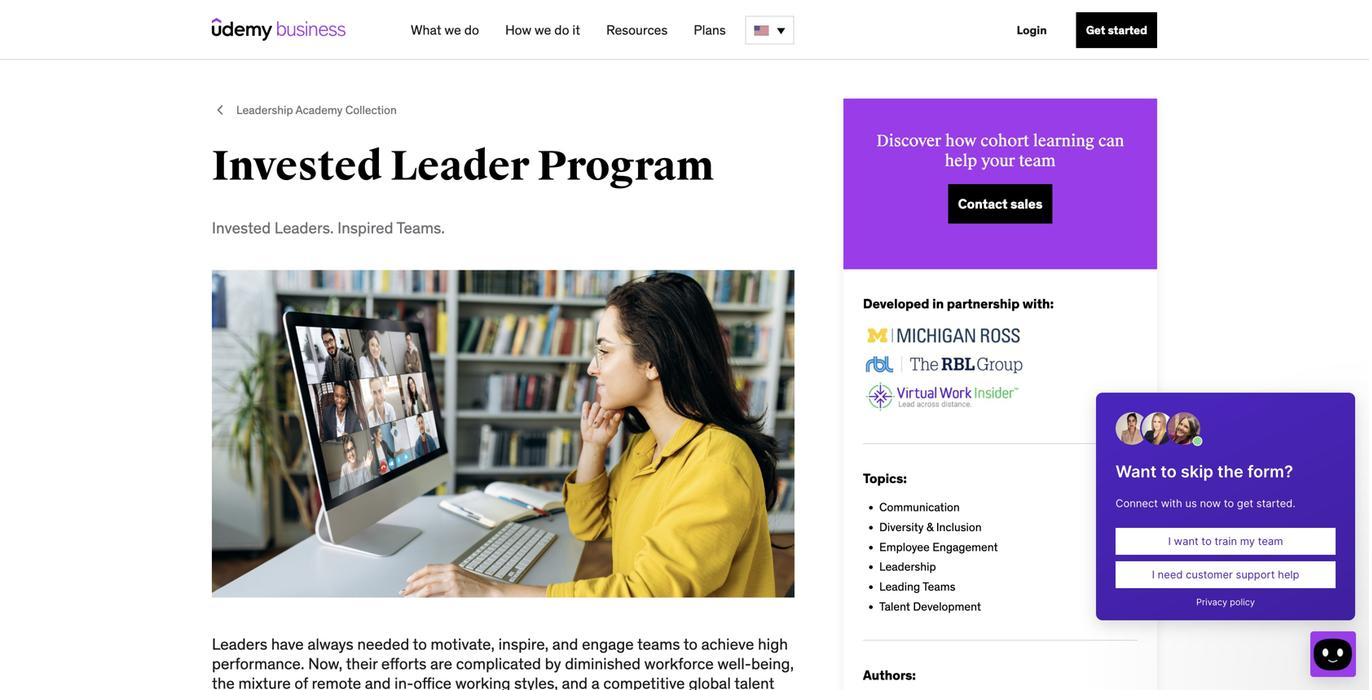 Task type: locate. For each thing, give the bounding box(es) containing it.
do inside "what we do" dropdown button
[[464, 22, 479, 38]]

1 vertical spatial invested
[[212, 218, 271, 238]]

we right how
[[535, 22, 551, 38]]

are
[[430, 654, 452, 674]]

login
[[1017, 23, 1047, 37]]

resources button
[[600, 15, 674, 45]]

engage
[[582, 635, 634, 654]]

2 to from the left
[[684, 635, 698, 654]]

get
[[1086, 23, 1105, 37]]

have
[[271, 635, 304, 654]]

login button
[[1007, 12, 1057, 48]]

leadership academy collection
[[236, 103, 397, 117]]

inspired
[[337, 218, 393, 238]]

invested for invested leaders. inspired teams.
[[212, 218, 271, 238]]

to right teams
[[684, 635, 698, 654]]

do
[[464, 22, 479, 38], [554, 22, 569, 38]]

sales
[[1011, 196, 1043, 212]]

of
[[295, 674, 308, 690]]

in-
[[395, 674, 414, 690]]

0 vertical spatial leadership
[[236, 103, 293, 117]]

resources
[[606, 22, 668, 38]]

we for how
[[535, 22, 551, 38]]

and right inspire,
[[552, 635, 578, 654]]

1 do from the left
[[464, 22, 479, 38]]

leadership down employee
[[879, 560, 936, 574]]

leadership
[[236, 103, 293, 117], [879, 560, 936, 574]]

styles,
[[514, 674, 558, 690]]

global
[[689, 674, 731, 690]]

2 we from the left
[[535, 22, 551, 38]]

plans
[[694, 22, 726, 38]]

achieve
[[701, 635, 754, 654]]

learning
[[1033, 131, 1095, 151]]

0 horizontal spatial we
[[445, 22, 461, 38]]

2 do from the left
[[554, 22, 569, 38]]

invested leader program
[[212, 141, 714, 192]]

invested leaders. inspired teams.
[[212, 218, 445, 238]]

invested
[[212, 141, 383, 192], [212, 218, 271, 238]]

teams
[[923, 580, 956, 594]]

1 horizontal spatial we
[[535, 22, 551, 38]]

leaders.
[[274, 218, 334, 238]]

communication
[[879, 500, 960, 515]]

0 vertical spatial invested
[[212, 141, 383, 192]]

academy
[[296, 103, 343, 117]]

how we do it
[[505, 22, 580, 38]]

2 invested from the top
[[212, 218, 271, 238]]

we right what
[[445, 22, 461, 38]]

and left a
[[562, 674, 588, 690]]

can
[[1099, 131, 1124, 151]]

to
[[413, 635, 427, 654], [684, 635, 698, 654]]

to left "are"
[[413, 635, 427, 654]]

your
[[981, 151, 1015, 171]]

1 horizontal spatial do
[[554, 22, 569, 38]]

working
[[455, 674, 511, 690]]

contact sales
[[958, 196, 1043, 212]]

0 horizontal spatial to
[[413, 635, 427, 654]]

collection
[[345, 103, 397, 117]]

by
[[545, 654, 561, 674]]

do inside how we do it dropdown button
[[554, 22, 569, 38]]

leadership academy collection link
[[236, 103, 397, 117]]

high
[[758, 635, 788, 654]]

do right what
[[464, 22, 479, 38]]

needed
[[357, 635, 409, 654]]

talent
[[879, 599, 910, 614]]

performance.
[[212, 654, 304, 674]]

do left it
[[554, 22, 569, 38]]

1 horizontal spatial to
[[684, 635, 698, 654]]

0 horizontal spatial do
[[464, 22, 479, 38]]

what we do button
[[404, 15, 486, 45]]

discover
[[877, 131, 942, 151]]

mixture
[[238, 674, 291, 690]]

and
[[552, 635, 578, 654], [365, 674, 391, 690], [562, 674, 588, 690]]

1 we from the left
[[445, 22, 461, 38]]

we
[[445, 22, 461, 38], [535, 22, 551, 38]]

invested left leaders.
[[212, 218, 271, 238]]

1 horizontal spatial leadership
[[879, 560, 936, 574]]

udemy business image
[[212, 18, 346, 41]]

leadership left academy
[[236, 103, 293, 117]]

1 vertical spatial leadership
[[879, 560, 936, 574]]

how we do it button
[[499, 15, 587, 45]]

1 invested from the top
[[212, 141, 383, 192]]

leader
[[390, 141, 530, 192]]

inspire,
[[498, 635, 549, 654]]

invested down 'leadership academy collection' link
[[212, 141, 383, 192]]

complicated
[[456, 654, 541, 674]]

teams.
[[397, 218, 445, 238]]

topics:
[[863, 470, 907, 487]]

what we do
[[411, 22, 479, 38]]



Task type: vqa. For each thing, say whether or not it's contained in the screenshot.
first the need from the right
no



Task type: describe. For each thing, give the bounding box(es) containing it.
contact
[[958, 196, 1008, 212]]

program
[[537, 141, 714, 192]]

get started
[[1086, 23, 1148, 37]]

it
[[572, 22, 580, 38]]

now,
[[308, 654, 343, 674]]

diversity
[[879, 520, 924, 535]]

plans button
[[687, 15, 732, 45]]

with:
[[1023, 295, 1054, 312]]

employee
[[879, 540, 930, 555]]

developed in partnership with:
[[863, 295, 1054, 312]]

inclusion
[[936, 520, 982, 535]]

what
[[411, 22, 441, 38]]

menu navigation
[[398, 0, 1157, 60]]

discover how cohort learning can help your team
[[877, 131, 1124, 171]]

contact sales link
[[948, 184, 1052, 224]]

developed
[[863, 295, 930, 312]]

1 to from the left
[[413, 635, 427, 654]]

started
[[1108, 23, 1148, 37]]

do for what we do
[[464, 22, 479, 38]]

engagement
[[933, 540, 998, 555]]

office
[[413, 674, 452, 690]]

remote
[[312, 674, 361, 690]]

&
[[927, 520, 934, 535]]

we for what
[[445, 22, 461, 38]]

cohort
[[981, 131, 1029, 151]]

a
[[592, 674, 600, 690]]

help
[[945, 151, 977, 171]]

0 horizontal spatial leadership
[[236, 103, 293, 117]]

development
[[913, 599, 981, 614]]

leading
[[879, 580, 920, 594]]

leaders have always needed to motivate, inspire, and engage teams to achieve high performance. now, their efforts are complicated by diminished workforce well-being, the mixture of remote and in-office working styles, and a competitive global tale
[[212, 635, 794, 690]]

how
[[505, 22, 532, 38]]

being,
[[751, 654, 794, 674]]

invested for invested leader program
[[212, 141, 383, 192]]

workforce
[[644, 654, 714, 674]]

well-
[[718, 654, 751, 674]]

teams
[[637, 635, 680, 654]]

how
[[946, 131, 977, 151]]

partnership
[[947, 295, 1020, 312]]

do for how we do it
[[554, 22, 569, 38]]

communication diversity & inclusion employee engagement leadership leading teams talent development
[[879, 500, 998, 614]]

leaders
[[212, 635, 267, 654]]

always
[[308, 635, 353, 654]]

motivate,
[[431, 635, 495, 654]]

the
[[212, 674, 235, 690]]

diminished
[[565, 654, 641, 674]]

competitive
[[603, 674, 685, 690]]

and left the in-
[[365, 674, 391, 690]]

leadership inside communication diversity & inclusion employee engagement leadership leading teams talent development
[[879, 560, 936, 574]]

authors:
[[863, 667, 916, 684]]

in
[[932, 295, 944, 312]]

get started link
[[1076, 12, 1157, 48]]

efforts
[[381, 654, 427, 674]]

contact sales button
[[948, 184, 1052, 224]]

team
[[1019, 151, 1056, 171]]

their
[[346, 654, 378, 674]]



